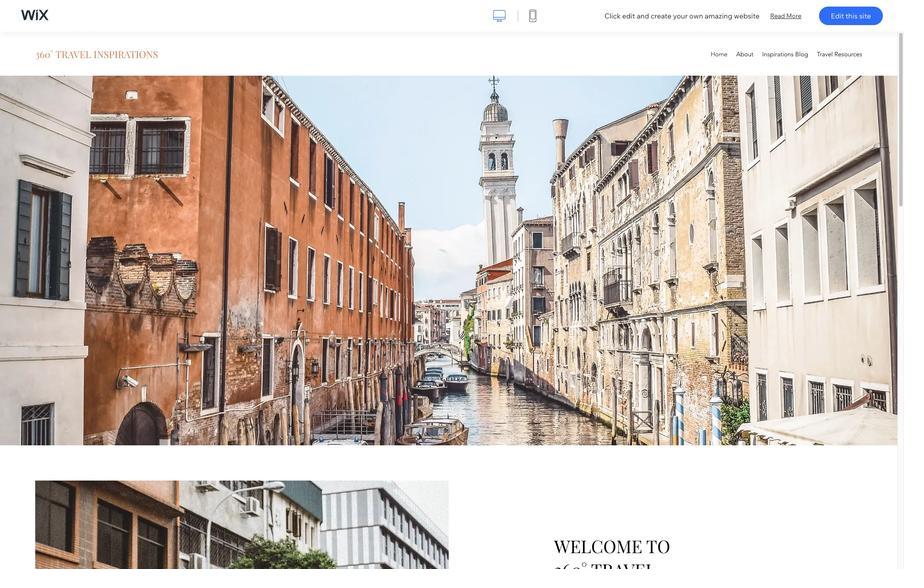 Task type: describe. For each thing, give the bounding box(es) containing it.
and
[[637, 11, 649, 20]]

read more
[[771, 12, 802, 20]]

click
[[605, 11, 621, 20]]

this
[[846, 11, 858, 20]]

edit
[[623, 11, 635, 20]]

click edit and create your own amazing website
[[605, 11, 760, 20]]

more
[[787, 12, 802, 20]]

read
[[771, 12, 785, 20]]

edit this site
[[831, 11, 871, 20]]

your
[[673, 11, 688, 20]]



Task type: vqa. For each thing, say whether or not it's contained in the screenshot.
"This"
yes



Task type: locate. For each thing, give the bounding box(es) containing it.
site
[[860, 11, 871, 20]]

website
[[734, 11, 760, 20]]

edit this site link
[[819, 7, 883, 25]]

create
[[651, 11, 672, 20]]

edit
[[831, 11, 844, 20]]

own
[[690, 11, 703, 20]]

read more link
[[771, 11, 802, 20]]

amazing
[[705, 11, 733, 20]]



